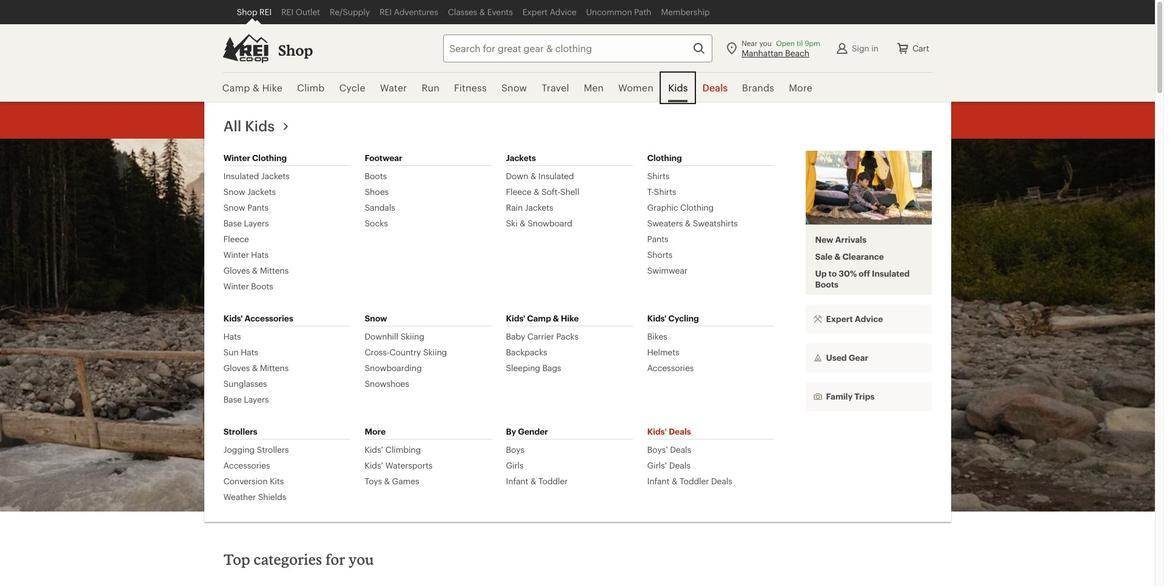 Task type: locate. For each thing, give the bounding box(es) containing it.
1 vertical spatial kids
[[245, 117, 275, 135]]

expert advice link up used gear link
[[806, 305, 932, 334]]

1 vertical spatial gloves
[[223, 363, 250, 374]]

bikes
[[647, 332, 667, 342]]

to up "kids' camp & hike"
[[519, 253, 556, 302]]

new up "country"
[[397, 314, 428, 332]]

1 horizontal spatial the
[[736, 314, 758, 332]]

all
[[223, 117, 241, 135]]

cart
[[913, 43, 929, 53]]

0 horizontal spatial expert
[[523, 7, 548, 17]]

1 vertical spatial you
[[349, 551, 374, 569]]

clothing up insulated jackets link
[[252, 153, 287, 163]]

2 gloves from the top
[[223, 363, 250, 374]]

expert advice link up search for great gear & clothing text box
[[518, 0, 581, 24]]

accessories link up conversion
[[223, 461, 270, 472]]

0 vertical spatial layers
[[244, 218, 269, 229]]

& inside 'classes & events' link
[[479, 7, 485, 17]]

kids' up bikes
[[647, 313, 667, 324]]

1 vertical spatial layers
[[244, 395, 269, 405]]

None field
[[443, 34, 713, 62]]

layers down 'snow pants' link
[[244, 218, 269, 229]]

1 horizontal spatial more
[[789, 82, 813, 93]]

0 horizontal spatial to
[[519, 253, 556, 302]]

1 vertical spatial gloves & mittens link
[[223, 363, 289, 374]]

base layers link down 'snow pants' link
[[223, 218, 269, 229]]

1 vertical spatial new
[[397, 314, 428, 332]]

events
[[487, 7, 513, 17]]

all kids link
[[223, 115, 295, 136]]

mittens
[[260, 266, 289, 276], [260, 363, 289, 374]]

1 horizontal spatial up
[[815, 269, 827, 279]]

0 horizontal spatial infant
[[506, 477, 528, 487]]

insulated up 'soft-'
[[538, 171, 574, 181]]

used
[[826, 353, 847, 363]]

0 horizontal spatial new
[[397, 314, 428, 332]]

accessories up conversion
[[223, 461, 270, 471]]

fleece up winter hats "link"
[[223, 234, 249, 244]]

1 horizontal spatial pants
[[647, 234, 668, 244]]

jackets inside the down & insulated fleece & soft-shell rain jackets ski & snowboard
[[525, 203, 553, 213]]

kids left deals dropdown button
[[668, 82, 688, 93]]

more down beach
[[789, 82, 813, 93]]

gear
[[678, 314, 709, 332]]

year.
[[598, 332, 631, 350]]

mittens up winter boots "link"
[[260, 266, 289, 276]]

up inside up to 30% off insulated boots
[[815, 269, 827, 279]]

cart link
[[888, 34, 937, 63]]

1 gloves from the top
[[223, 266, 250, 276]]

1 horizontal spatial infant
[[647, 477, 670, 487]]

cycling
[[668, 313, 699, 324]]

1 base layers link from the top
[[223, 218, 269, 229]]

camp & hike
[[222, 82, 283, 93]]

snow up downhill
[[365, 313, 387, 324]]

rei for rei adventures
[[380, 7, 392, 17]]

0 vertical spatial hats
[[251, 250, 269, 260]]

1 vertical spatial shop
[[278, 41, 313, 59]]

1 vertical spatial base layers link
[[223, 395, 269, 406]]

shop down "rei outlet" link
[[278, 41, 313, 59]]

kids' for kids' accessories
[[223, 313, 243, 324]]

infant down girls'
[[647, 477, 670, 487]]

0 horizontal spatial shop
[[237, 7, 257, 17]]

9pm
[[805, 39, 820, 47]]

bikes link
[[647, 332, 667, 343]]

kids' for kids' camp & hike
[[506, 313, 525, 324]]

mittens up sunglasses at the left bottom
[[260, 363, 289, 374]]

off inside up to 30% off insulated boots
[[859, 269, 870, 279]]

insulated jackets snow jackets snow pants base layers fleece winter hats gloves & mittens winter boots
[[223, 171, 290, 292]]

rei
[[259, 7, 272, 17], [281, 7, 294, 17], [380, 7, 392, 17]]

winter boots link
[[223, 281, 273, 292]]

classes
[[448, 7, 477, 17]]

1 horizontal spatial kids
[[668, 82, 688, 93]]

for
[[713, 314, 732, 332], [326, 551, 345, 569]]

1 vertical spatial pants
[[647, 234, 668, 244]]

expert advice up search for great gear & clothing text box
[[523, 7, 577, 17]]

2 kids' from the left
[[506, 313, 525, 324]]

expert advice
[[523, 7, 577, 17], [826, 314, 883, 325]]

pants inside shirts t-shirts graphic clothing sweaters & sweatshirts pants shorts swimwear
[[647, 234, 668, 244]]

the right gear
[[736, 314, 758, 332]]

0 vertical spatial gloves
[[223, 266, 250, 276]]

deals button
[[695, 73, 735, 103]]

1 horizontal spatial kids'
[[506, 313, 525, 324]]

women button
[[611, 73, 661, 103]]

swimwear link
[[647, 266, 688, 277]]

infant down girls link
[[506, 477, 528, 487]]

0 horizontal spatial boots
[[251, 281, 273, 292]]

family trips link
[[806, 383, 932, 412]]

base layers link down sunglasses 'link' at left bottom
[[223, 395, 269, 406]]

hats up sun
[[223, 332, 241, 342]]

new
[[815, 235, 833, 245], [397, 314, 428, 332]]

kids' for kids' climbing kids' watersports toys & games
[[365, 445, 383, 455]]

1 horizontal spatial toddler
[[680, 477, 709, 487]]

2 winter from the top
[[223, 250, 249, 260]]

0 vertical spatial pants
[[247, 203, 269, 213]]

3 kids' from the left
[[647, 313, 667, 324]]

camp
[[222, 82, 250, 93], [527, 313, 551, 324]]

clothing up shirts link
[[647, 153, 682, 163]]

sale & clearance
[[815, 252, 884, 262]]

1 horizontal spatial off
[[859, 269, 870, 279]]

0 vertical spatial accessories
[[244, 313, 293, 324]]

insulated up the "snow jackets" link
[[223, 171, 259, 181]]

2 toddler from the left
[[680, 477, 709, 487]]

off
[[652, 253, 703, 302], [859, 269, 870, 279]]

hike up packs
[[561, 313, 579, 324]]

kids' up baby
[[506, 313, 525, 324]]

new inside banner
[[815, 235, 833, 245]]

sunglasses
[[223, 379, 267, 389]]

shell
[[560, 187, 579, 197]]

0 vertical spatial fleece
[[506, 187, 532, 197]]

shoes link
[[365, 187, 389, 198]]

shop for shop
[[278, 41, 313, 59]]

0 vertical spatial shop
[[237, 7, 257, 17]]

1 horizontal spatial boots
[[365, 171, 387, 181]]

gloves & mittens link up sunglasses at the left bottom
[[223, 363, 289, 374]]

for inside the new snow markdowns plus clothing and gear for the rest of the year.
[[713, 314, 732, 332]]

boots down sale
[[815, 280, 839, 290]]

kids' up boys'
[[647, 427, 667, 437]]

1 vertical spatial fleece
[[223, 234, 249, 244]]

0 vertical spatial for
[[713, 314, 732, 332]]

layers down sunglasses 'link' at left bottom
[[244, 395, 269, 405]]

banner
[[0, 0, 1155, 523]]

boots up shoes
[[365, 171, 387, 181]]

1 infant from the left
[[506, 477, 528, 487]]

sandals link
[[365, 203, 395, 213]]

1 vertical spatial the
[[572, 332, 594, 350]]

0 vertical spatial kids
[[668, 82, 688, 93]]

footwear link
[[365, 151, 402, 166]]

1 vertical spatial expert advice
[[826, 314, 883, 325]]

advice
[[550, 7, 577, 17], [855, 314, 883, 325]]

expert advice link
[[518, 0, 581, 24], [806, 305, 932, 334]]

sunglasses link
[[223, 379, 267, 390]]

1 horizontal spatial shop
[[278, 41, 313, 59]]

Search for great gear & clothing text field
[[443, 34, 713, 62]]

gloves & mittens link up winter boots "link"
[[223, 266, 289, 277]]

kids' up toys
[[365, 461, 383, 471]]

gloves down winter hats "link"
[[223, 266, 250, 276]]

0 horizontal spatial pants
[[247, 203, 269, 213]]

1 horizontal spatial insulated
[[538, 171, 574, 181]]

2 horizontal spatial rei
[[380, 7, 392, 17]]

sign
[[852, 43, 869, 53]]

for right categories in the left bottom of the page
[[326, 551, 345, 569]]

camp inside camp & hike dropdown button
[[222, 82, 250, 93]]

to left 30%
[[829, 269, 837, 279]]

0 horizontal spatial kids
[[245, 117, 275, 135]]

outlet
[[296, 7, 320, 17]]

2 vertical spatial kids'
[[365, 461, 383, 471]]

clothing up sweaters & sweatshirts link
[[680, 203, 714, 213]]

0 horizontal spatial for
[[326, 551, 345, 569]]

0 horizontal spatial accessories link
[[223, 461, 270, 472]]

new up sale
[[815, 235, 833, 245]]

30%
[[839, 269, 857, 279]]

uncommon
[[586, 7, 632, 17]]

3 rei from the left
[[380, 7, 392, 17]]

1 horizontal spatial for
[[713, 314, 732, 332]]

1 horizontal spatial rei
[[281, 7, 294, 17]]

kids right all
[[245, 117, 275, 135]]

0 vertical spatial new
[[815, 235, 833, 245]]

jackets up down
[[506, 153, 536, 163]]

expert
[[523, 7, 548, 17], [826, 314, 853, 325]]

hats up winter boots "link"
[[251, 250, 269, 260]]

1 layers from the top
[[244, 218, 269, 229]]

1 vertical spatial accessories
[[647, 363, 694, 374]]

0 vertical spatial hike
[[262, 82, 283, 93]]

new inside the new snow markdowns plus clothing and gear for the rest of the year.
[[397, 314, 428, 332]]

0 vertical spatial expert advice link
[[518, 0, 581, 24]]

men button
[[577, 73, 611, 103]]

1 vertical spatial base
[[223, 395, 242, 405]]

travel
[[542, 82, 569, 93]]

1 vertical spatial winter
[[223, 250, 249, 260]]

0 horizontal spatial rei
[[259, 7, 272, 17]]

adventures
[[394, 7, 438, 17]]

to for 30%
[[829, 269, 837, 279]]

2 vertical spatial winter
[[223, 281, 249, 292]]

1 base from the top
[[223, 218, 242, 229]]

classes & events link
[[443, 0, 518, 24]]

2 horizontal spatial boots
[[815, 280, 839, 290]]

1 horizontal spatial to
[[829, 269, 837, 279]]

2 gloves & mittens link from the top
[[223, 363, 289, 374]]

snow pants link
[[223, 203, 269, 213]]

fleece inside the insulated jackets snow jackets snow pants base layers fleece winter hats gloves & mittens winter boots
[[223, 234, 249, 244]]

shirts up graphic
[[654, 187, 676, 197]]

fleece down down
[[506, 187, 532, 197]]

winter up insulated jackets link
[[223, 153, 250, 163]]

a hiker on a log bridge. text reads, up to 50% off. image
[[0, 139, 1155, 512]]

insulated down clearance
[[872, 269, 910, 279]]

graphic
[[647, 203, 678, 213]]

hike left climb
[[262, 82, 283, 93]]

boots inside the insulated jackets snow jackets snow pants base layers fleece winter hats gloves & mittens winter boots
[[251, 281, 273, 292]]

shop up rei co-op, go to rei.com home page 'link' at the left top of the page
[[237, 7, 257, 17]]

banner containing shop
[[0, 0, 1155, 523]]

0 horizontal spatial up
[[453, 253, 509, 302]]

kids' watersports link
[[365, 461, 433, 472]]

snow
[[431, 314, 468, 332]]

men
[[584, 82, 604, 93]]

skiing right "country"
[[423, 347, 447, 358]]

hike inside dropdown button
[[262, 82, 283, 93]]

1 kids' from the left
[[223, 313, 243, 324]]

shirts t-shirts graphic clothing sweaters & sweatshirts pants shorts swimwear
[[647, 171, 738, 276]]

kids' cycling link
[[647, 312, 699, 326]]

2 horizontal spatial kids'
[[647, 313, 667, 324]]

0 horizontal spatial insulated
[[223, 171, 259, 181]]

accessories for jogging strollers accessories conversion kits weather shields
[[223, 461, 270, 471]]

baby carrier packs link
[[506, 332, 578, 343]]

footwear
[[365, 153, 402, 163]]

games
[[392, 477, 419, 487]]

fleece inside the down & insulated fleece & soft-shell rain jackets ski & snowboard
[[506, 187, 532, 197]]

kids'
[[223, 313, 243, 324], [506, 313, 525, 324], [647, 313, 667, 324]]

the right of
[[572, 332, 594, 350]]

3 winter from the top
[[223, 281, 249, 292]]

& inside kids' camp & hike link
[[553, 313, 559, 324]]

brands button
[[735, 73, 782, 103]]

1 mittens from the top
[[260, 266, 289, 276]]

baby carrier packs backpacks sleeping bags
[[506, 332, 578, 374]]

shop inside "link"
[[237, 7, 257, 17]]

kids inside dropdown button
[[668, 82, 688, 93]]

winter down winter hats "link"
[[223, 281, 249, 292]]

& inside the insulated jackets snow jackets snow pants base layers fleece winter hats gloves & mittens winter boots
[[252, 266, 258, 276]]

more inside "dropdown button"
[[789, 82, 813, 93]]

strollers up kits
[[257, 445, 289, 455]]

1 vertical spatial advice
[[855, 314, 883, 325]]

0 vertical spatial the
[[736, 314, 758, 332]]

conversion kits link
[[223, 477, 284, 488]]

deals inside kids' deals link
[[669, 427, 691, 437]]

1 winter from the top
[[223, 153, 250, 163]]

1 horizontal spatial you
[[759, 39, 772, 47]]

0 vertical spatial winter
[[223, 153, 250, 163]]

off right 30%
[[859, 269, 870, 279]]

1 vertical spatial strollers
[[257, 445, 289, 455]]

0 vertical spatial camp
[[222, 82, 250, 93]]

t-
[[647, 187, 654, 197]]

camp inside kids' camp & hike link
[[527, 313, 551, 324]]

more up kids' climbing link
[[365, 427, 386, 437]]

0 vertical spatial accessories link
[[647, 363, 694, 374]]

jackets
[[506, 153, 536, 163], [261, 171, 290, 181], [247, 187, 276, 197], [525, 203, 553, 213]]

toys & games link
[[365, 477, 419, 488]]

0 vertical spatial advice
[[550, 7, 577, 17]]

accessories down helmets link
[[647, 363, 694, 374]]

1 vertical spatial camp
[[527, 313, 551, 324]]

accessories inside jogging strollers accessories conversion kits weather shields
[[223, 461, 270, 471]]

off for 30%
[[859, 269, 870, 279]]

gloves inside hats sun hats gloves & mittens sunglasses base layers
[[223, 363, 250, 374]]

up up markdowns at bottom left
[[453, 253, 509, 302]]

1 vertical spatial mittens
[[260, 363, 289, 374]]

infant inside the boys' deals girls' deals infant & toddler deals
[[647, 477, 670, 487]]

1 rei from the left
[[259, 7, 272, 17]]

boots up kids' accessories
[[251, 281, 273, 292]]

snow jackets link
[[223, 187, 276, 198]]

0 horizontal spatial more
[[365, 427, 386, 437]]

expert advice up gear
[[826, 314, 883, 325]]

None search field
[[422, 34, 713, 62]]

off up the kids' cycling
[[652, 253, 703, 302]]

& inside shirts t-shirts graphic clothing sweaters & sweatshirts pants shorts swimwear
[[685, 218, 691, 229]]

2 horizontal spatial insulated
[[872, 269, 910, 279]]

kids' left climbing
[[365, 445, 383, 455]]

boots inside up to 30% off insulated boots
[[815, 280, 839, 290]]

snow link
[[365, 312, 387, 326]]

til
[[797, 39, 803, 47]]

camp up all
[[222, 82, 250, 93]]

rest
[[524, 332, 551, 350]]

base down sunglasses 'link' at left bottom
[[223, 395, 242, 405]]

winter clothing link
[[223, 151, 287, 166]]

2 layers from the top
[[244, 395, 269, 405]]

top
[[223, 551, 250, 569]]

pants down the "snow jackets" link
[[247, 203, 269, 213]]

for right gear
[[713, 314, 732, 332]]

rei left adventures
[[380, 7, 392, 17]]

1 horizontal spatial fleece
[[506, 187, 532, 197]]

hats right sun
[[241, 347, 258, 358]]

kids' up the hats link
[[223, 313, 243, 324]]

jackets down fleece & soft-shell "link"
[[525, 203, 553, 213]]

strollers inside jogging strollers accessories conversion kits weather shields
[[257, 445, 289, 455]]

gloves down sun hats link
[[223, 363, 250, 374]]

accessories down winter boots "link"
[[244, 313, 293, 324]]

expert right events
[[523, 7, 548, 17]]

1 vertical spatial kids'
[[365, 445, 383, 455]]

of
[[554, 332, 568, 350]]

kids
[[668, 82, 688, 93], [245, 117, 275, 135]]

& inside hats sun hats gloves & mittens sunglasses base layers
[[252, 363, 258, 374]]

none field inside banner
[[443, 34, 713, 62]]

sale & clearance link
[[815, 252, 884, 263]]

2 rei from the left
[[281, 7, 294, 17]]

camp up carrier
[[527, 313, 551, 324]]

family
[[826, 392, 853, 402]]

& inside the boys' deals girls' deals infant & toddler deals
[[672, 477, 678, 487]]

0 horizontal spatial expert advice link
[[518, 0, 581, 24]]

0 vertical spatial kids'
[[647, 427, 667, 437]]

snow inside snow dropdown button
[[501, 82, 527, 93]]

2 mittens from the top
[[260, 363, 289, 374]]

1 horizontal spatial accessories link
[[647, 363, 694, 374]]

pants up shorts
[[647, 234, 668, 244]]

skiing up "country"
[[400, 332, 424, 342]]

0 horizontal spatial toddler
[[538, 477, 568, 487]]

boots inside boots shoes sandals socks
[[365, 171, 387, 181]]

winter down fleece link
[[223, 250, 249, 260]]

0 vertical spatial gloves & mittens link
[[223, 266, 289, 277]]

1 vertical spatial for
[[326, 551, 345, 569]]

graphic clothing link
[[647, 203, 714, 213]]

1 horizontal spatial expert advice
[[826, 314, 883, 325]]

boots
[[365, 171, 387, 181], [815, 280, 839, 290], [251, 281, 273, 292]]

rei adventures
[[380, 7, 438, 17]]

shirts up t-shirts "link"
[[647, 171, 670, 181]]

1 vertical spatial expert advice link
[[806, 305, 932, 334]]

sale
[[815, 252, 833, 262]]

0 horizontal spatial fleece
[[223, 234, 249, 244]]

0 vertical spatial more
[[789, 82, 813, 93]]

advice up search for great gear & clothing text box
[[550, 7, 577, 17]]

arrivals
[[835, 235, 867, 245]]

gloves inside the insulated jackets snow jackets snow pants base layers fleece winter hats gloves & mittens winter boots
[[223, 266, 250, 276]]

snow left travel on the top
[[501, 82, 527, 93]]

accessories for bikes helmets accessories
[[647, 363, 694, 374]]

water
[[380, 82, 407, 93]]

advice up used gear link
[[855, 314, 883, 325]]

1 vertical spatial skiing
[[423, 347, 447, 358]]

base up fleece link
[[223, 218, 242, 229]]

rei left "rei outlet" at the left top of the page
[[259, 7, 272, 17]]

0 horizontal spatial hike
[[262, 82, 283, 93]]

0 vertical spatial mittens
[[260, 266, 289, 276]]

1 horizontal spatial expert
[[826, 314, 853, 325]]

strollers up jogging
[[223, 427, 257, 437]]

to inside up to 30% off insulated boots
[[829, 269, 837, 279]]

up down sale
[[815, 269, 827, 279]]

1 toddler from the left
[[538, 477, 568, 487]]

uncommon path
[[586, 7, 651, 17]]

1 vertical spatial shirts
[[654, 187, 676, 197]]

2 infant from the left
[[647, 477, 670, 487]]

fitness
[[454, 82, 487, 93]]

socks link
[[365, 218, 388, 229]]

2 base from the top
[[223, 395, 242, 405]]

expert up used
[[826, 314, 853, 325]]

rei left outlet
[[281, 7, 294, 17]]

accessories link down helmets link
[[647, 363, 694, 374]]

water button
[[373, 73, 414, 103]]



Task type: describe. For each thing, give the bounding box(es) containing it.
pants inside the insulated jackets snow jackets snow pants base layers fleece winter hats gloves & mittens winter boots
[[247, 203, 269, 213]]

infant inside boys girls infant & toddler
[[506, 477, 528, 487]]

shop for shop rei
[[237, 7, 257, 17]]

up for up to 30% off insulated boots
[[815, 269, 827, 279]]

snow up 'snow pants' link
[[223, 187, 245, 197]]

hats link
[[223, 332, 241, 343]]

categories
[[254, 551, 322, 569]]

girls link
[[506, 461, 524, 472]]

shop rei link
[[232, 0, 276, 24]]

rei outlet
[[281, 7, 320, 17]]

fleece & soft-shell link
[[506, 187, 579, 198]]

clothing
[[588, 314, 645, 332]]

rei inside "link"
[[259, 7, 272, 17]]

toddler inside the boys' deals girls' deals infant & toddler deals
[[680, 477, 709, 487]]

hats inside the insulated jackets snow jackets snow pants base layers fleece winter hats gloves & mittens winter boots
[[251, 250, 269, 260]]

deals inside deals dropdown button
[[702, 82, 728, 93]]

sweaters
[[647, 218, 683, 229]]

ski
[[506, 218, 518, 229]]

1 vertical spatial expert
[[826, 314, 853, 325]]

up for up to 50% off
[[453, 253, 509, 302]]

down & insulated fleece & soft-shell rain jackets ski & snowboard
[[506, 171, 579, 229]]

kids' climbing kids' watersports toys & games
[[365, 445, 433, 487]]

1 vertical spatial accessories link
[[223, 461, 270, 472]]

climbing
[[386, 445, 421, 455]]

toddler inside boys girls infant & toddler
[[538, 477, 568, 487]]

packs
[[556, 332, 578, 342]]

cross-country skiing link
[[365, 347, 447, 358]]

& inside camp & hike dropdown button
[[253, 82, 260, 93]]

jogging strollers link
[[223, 445, 289, 456]]

& inside kids' climbing kids' watersports toys & games
[[384, 477, 390, 487]]

girls
[[506, 461, 524, 471]]

t-shirts link
[[647, 187, 676, 198]]

re/supply
[[330, 7, 370, 17]]

country
[[390, 347, 421, 358]]

carrier
[[527, 332, 554, 342]]

hats sun hats gloves & mittens sunglasses base layers
[[223, 332, 289, 405]]

0 horizontal spatial advice
[[550, 7, 577, 17]]

beach
[[785, 48, 809, 58]]

1 horizontal spatial expert advice link
[[806, 305, 932, 334]]

new for new arrivals
[[815, 235, 833, 245]]

insulated inside the insulated jackets snow jackets snow pants base layers fleece winter hats gloves & mittens winter boots
[[223, 171, 259, 181]]

base inside the insulated jackets snow jackets snow pants base layers fleece winter hats gloves & mittens winter boots
[[223, 218, 242, 229]]

sweatshirts
[[693, 218, 738, 229]]

swimwear
[[647, 266, 688, 276]]

none search field inside banner
[[422, 34, 713, 62]]

path
[[634, 7, 651, 17]]

fitness button
[[447, 73, 494, 103]]

mittens inside the insulated jackets snow jackets snow pants base layers fleece winter hats gloves & mittens winter boots
[[260, 266, 289, 276]]

sign in link
[[830, 36, 883, 60]]

used gear
[[826, 353, 868, 363]]

up to 50% off
[[453, 253, 703, 302]]

downhill
[[365, 332, 398, 342]]

kids button
[[661, 73, 695, 103]]

snowboard
[[528, 218, 572, 229]]

open
[[776, 39, 795, 47]]

base inside hats sun hats gloves & mittens sunglasses base layers
[[223, 395, 242, 405]]

search image
[[692, 41, 707, 55]]

new for new snow markdowns plus clothing and gear for the rest of the year.
[[397, 314, 428, 332]]

markdowns
[[471, 314, 551, 332]]

insulated jackets link
[[223, 171, 290, 182]]

top categories for you
[[223, 551, 374, 569]]

2 vertical spatial hats
[[241, 347, 258, 358]]

layers inside hats sun hats gloves & mittens sunglasses base layers
[[244, 395, 269, 405]]

50%
[[565, 253, 642, 302]]

kids' for kids' deals
[[647, 427, 667, 437]]

new arrivals link
[[815, 235, 867, 246]]

1 vertical spatial hike
[[561, 313, 579, 324]]

weather
[[223, 492, 256, 503]]

gender
[[518, 427, 548, 437]]

fleece link
[[223, 234, 249, 245]]

layers inside the insulated jackets snow jackets snow pants base layers fleece winter hats gloves & mittens winter boots
[[244, 218, 269, 229]]

up to 30% off insulated boots link
[[815, 269, 922, 291]]

kids' accessories
[[223, 313, 293, 324]]

& inside sale & clearance link
[[835, 252, 841, 262]]

rei co-op, go to rei.com home page link
[[222, 34, 268, 63]]

boots link
[[365, 171, 387, 182]]

rei for rei outlet
[[281, 7, 294, 17]]

0 horizontal spatial you
[[349, 551, 374, 569]]

cycle
[[339, 82, 365, 93]]

1 vertical spatial more
[[365, 427, 386, 437]]

ski & snowboard link
[[506, 218, 572, 229]]

sleeping
[[506, 363, 540, 374]]

toys
[[365, 477, 382, 487]]

shop link
[[278, 41, 313, 59]]

0 vertical spatial strollers
[[223, 427, 257, 437]]

1 gloves & mittens link from the top
[[223, 266, 289, 277]]

0 vertical spatial shirts
[[647, 171, 670, 181]]

women
[[618, 82, 654, 93]]

climb button
[[290, 73, 332, 103]]

2 base layers link from the top
[[223, 395, 269, 406]]

0 vertical spatial expert
[[523, 7, 548, 17]]

jackets down winter clothing link
[[261, 171, 290, 181]]

rei co-op, go to rei.com home page image
[[222, 34, 268, 63]]

kids' deals link
[[647, 425, 691, 440]]

clothing link
[[647, 151, 682, 166]]

jackets down insulated jackets link
[[247, 187, 276, 197]]

rei outlet link
[[276, 0, 325, 24]]

promotional messages marquee
[[0, 102, 1155, 139]]

by
[[506, 427, 516, 437]]

kits
[[270, 477, 284, 487]]

1 vertical spatial hats
[[223, 332, 241, 342]]

to for 50%
[[519, 253, 556, 302]]

in
[[872, 43, 879, 53]]

manhattan
[[742, 48, 783, 58]]

off for 50%
[[652, 253, 703, 302]]

clearance
[[843, 252, 884, 262]]

snow down the "snow jackets" link
[[223, 203, 245, 213]]

all kids
[[223, 117, 275, 135]]

backpacks
[[506, 347, 547, 358]]

down
[[506, 171, 528, 181]]

kids' cycling
[[647, 313, 699, 324]]

membership link
[[656, 0, 715, 24]]

cross-
[[365, 347, 390, 358]]

kids' for kids' cycling
[[647, 313, 667, 324]]

insulated inside up to 30% off insulated boots
[[872, 269, 910, 279]]

boys girls infant & toddler
[[506, 445, 568, 487]]

new snow markdowns plus clothing and gear for the rest of the year.
[[397, 314, 758, 350]]

family trips
[[826, 392, 875, 402]]

shop rei
[[237, 7, 272, 17]]

jogging
[[223, 445, 255, 455]]

clothing inside shirts t-shirts graphic clothing sweaters & sweatshirts pants shorts swimwear
[[680, 203, 714, 213]]

0 vertical spatial expert advice
[[523, 7, 577, 17]]

classes & events
[[448, 7, 513, 17]]

helmets
[[647, 347, 679, 358]]

mittens inside hats sun hats gloves & mittens sunglasses base layers
[[260, 363, 289, 374]]

jackets link
[[506, 151, 536, 166]]

you inside near you open til 9pm manhattan beach
[[759, 39, 772, 47]]

by gender
[[506, 427, 548, 437]]

1 horizontal spatial advice
[[855, 314, 883, 325]]

with sunshine lighting up their tent, three kids greet the morning after a good night's sleep. image
[[806, 151, 932, 225]]

used gear link
[[806, 344, 932, 373]]

sun hats link
[[223, 347, 258, 358]]

0 vertical spatial skiing
[[400, 332, 424, 342]]

uncommon path link
[[581, 0, 656, 24]]

snowboarding link
[[365, 363, 422, 374]]

near you open til 9pm manhattan beach
[[742, 39, 820, 58]]

& inside boys girls infant & toddler
[[531, 477, 536, 487]]

winter clothing
[[223, 153, 287, 163]]

insulated inside the down & insulated fleece & soft-shell rain jackets ski & snowboard
[[538, 171, 574, 181]]



Task type: vqa. For each thing, say whether or not it's contained in the screenshot.
relief to the top
no



